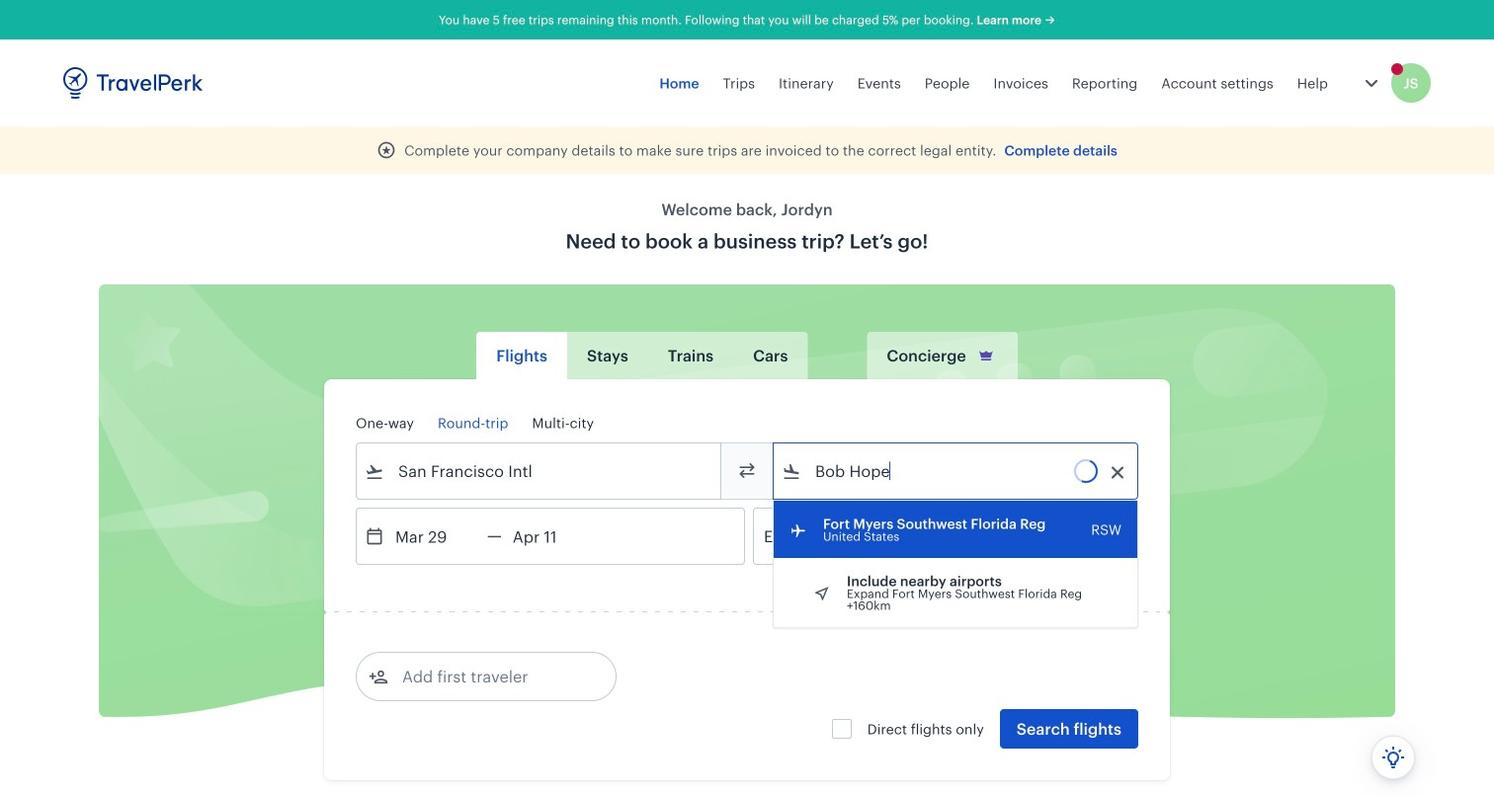 Task type: describe. For each thing, give the bounding box(es) containing it.
Depart text field
[[384, 509, 487, 564]]

From search field
[[384, 456, 695, 487]]



Task type: locate. For each thing, give the bounding box(es) containing it.
Add first traveler search field
[[388, 661, 594, 693]]

Return text field
[[502, 509, 605, 564]]

To search field
[[801, 456, 1112, 487]]



Task type: vqa. For each thing, say whether or not it's contained in the screenshot.
Add traveler search field
no



